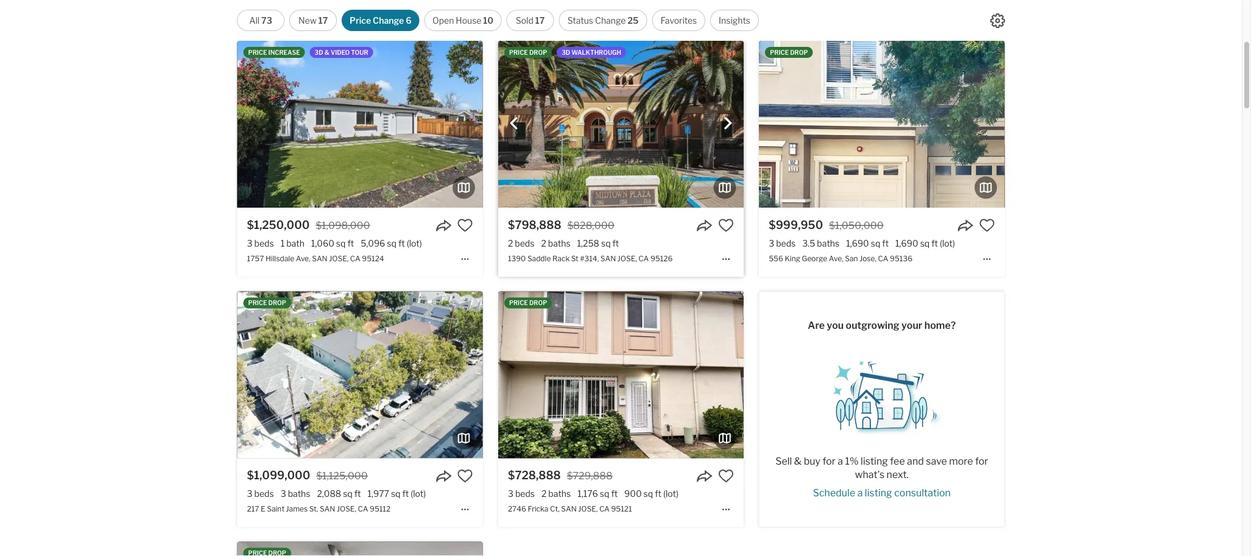Task type: locate. For each thing, give the bounding box(es) containing it.
(lot) for $1,099,000
[[411, 489, 426, 499]]

ave,
[[296, 254, 310, 263], [829, 254, 843, 263]]

listing
[[861, 455, 888, 467], [865, 487, 892, 499]]

ft for 1,176 sq ft
[[611, 489, 618, 499]]

1 horizontal spatial a
[[857, 487, 863, 499]]

change left 6
[[373, 15, 404, 26]]

5,096
[[361, 238, 385, 249]]

beds
[[254, 238, 274, 249], [515, 238, 534, 249], [776, 238, 796, 249], [254, 489, 274, 499], [515, 489, 535, 499]]

video
[[331, 49, 350, 56]]

1 horizontal spatial 3d
[[562, 49, 570, 56]]

2 for from the left
[[975, 455, 988, 467]]

sq right 1,176
[[600, 489, 609, 499]]

2 1,690 from the left
[[895, 238, 918, 249]]

1 17 from the left
[[318, 15, 328, 26]]

$798,888 $828,000
[[508, 218, 614, 231]]

sq for 1,977 sq ft (lot)
[[391, 489, 400, 499]]

2 change from the left
[[595, 15, 626, 26]]

schedule a listing consultation
[[813, 487, 951, 499]]

17 inside sold option
[[535, 15, 545, 26]]

open
[[432, 15, 454, 26]]

17 right new
[[318, 15, 328, 26]]

favorite button checkbox for $999,950
[[979, 217, 995, 233]]

2 up saddle
[[541, 238, 546, 249]]

1 horizontal spatial ave,
[[829, 254, 843, 263]]

change left 25
[[595, 15, 626, 26]]

jose, down 1,258 sq ft
[[617, 254, 637, 263]]

baths up james
[[288, 489, 310, 499]]

(lot) for $1,250,000
[[407, 238, 422, 249]]

2 17 from the left
[[535, 15, 545, 26]]

1 horizontal spatial &
[[794, 455, 802, 467]]

1 vertical spatial &
[[794, 455, 802, 467]]

1 vertical spatial 2 baths
[[541, 489, 571, 499]]

3 up '1757'
[[247, 238, 252, 249]]

$1,250,000
[[247, 218, 310, 231]]

17 inside new radio
[[318, 15, 328, 26]]

2 baths up ct,
[[541, 489, 571, 499]]

1 horizontal spatial 17
[[535, 15, 545, 26]]

& right sell
[[794, 455, 802, 467]]

$1,099,000
[[247, 469, 310, 482]]

change for 6
[[373, 15, 404, 26]]

Insights radio
[[710, 10, 759, 31]]

2 2 baths from the top
[[541, 489, 571, 499]]

san down 1,258 sq ft
[[600, 254, 616, 263]]

listing up what's
[[861, 455, 888, 467]]

0 vertical spatial &
[[324, 49, 329, 56]]

home?
[[924, 319, 956, 331]]

3 up 217 at the bottom
[[247, 489, 252, 499]]

baths for $1,099,000
[[288, 489, 310, 499]]

3 beds up '1757'
[[247, 238, 274, 249]]

3d left video
[[315, 49, 323, 56]]

baths down the $999,950 $1,050,000
[[817, 238, 839, 249]]

2 photo of 1390 saddle rack st #314, san jose, ca 95126 image from the left
[[744, 41, 989, 208]]

1%
[[845, 455, 859, 467]]

0 horizontal spatial 1,690
[[846, 238, 869, 249]]

photo of 1390 saddle rack st #314, san jose, ca 95126 image
[[498, 41, 744, 208], [744, 41, 989, 208]]

jose, down 1,176
[[578, 504, 598, 513]]

are
[[808, 319, 825, 331]]

sq for 1,060 sq ft
[[336, 238, 346, 249]]

ca right jose,
[[878, 254, 888, 263]]

$729,888
[[567, 470, 613, 482]]

3 beds up 556
[[769, 238, 796, 249]]

1 horizontal spatial 1,690
[[895, 238, 918, 249]]

(lot)
[[407, 238, 422, 249], [940, 238, 955, 249], [411, 489, 426, 499], [663, 489, 678, 499]]

buy
[[804, 455, 820, 467]]

photo of 556 king george ave, san jose, ca 95136 image
[[759, 41, 1005, 208], [1004, 41, 1250, 208]]

a left 1%
[[838, 455, 843, 467]]

17 right sold
[[535, 15, 545, 26]]

556 king george ave, san jose, ca 95136
[[769, 254, 912, 263]]

2 3d from the left
[[562, 49, 570, 56]]

ca
[[350, 254, 360, 263], [639, 254, 649, 263], [878, 254, 888, 263], [358, 504, 368, 513], [599, 504, 610, 513]]

for right buy
[[823, 455, 836, 467]]

for
[[823, 455, 836, 467], [975, 455, 988, 467]]

photo of 2746 fricka ct, san jose, ca 95121 image
[[498, 291, 744, 458], [744, 291, 989, 458]]

3 beds for $728,888
[[508, 489, 535, 499]]

1,690 sq ft
[[846, 238, 889, 249]]

favorite button checkbox
[[457, 217, 473, 233], [718, 217, 734, 233], [979, 217, 995, 233], [718, 468, 734, 484]]

0 horizontal spatial change
[[373, 15, 404, 26]]

3 for $999,950
[[769, 238, 774, 249]]

3d for $1,250,000
[[315, 49, 323, 56]]

jose, down the 1,060 sq ft
[[329, 254, 349, 263]]

1 photo of 1310 saddle rack st #327, san jose, ca 95126 image from the left
[[237, 542, 483, 556]]

listing down what's
[[865, 487, 892, 499]]

3d
[[315, 49, 323, 56], [562, 49, 570, 56]]

change
[[373, 15, 404, 26], [595, 15, 626, 26]]

fricka
[[528, 504, 548, 513]]

1 change from the left
[[373, 15, 404, 26]]

217 e saint james st, san jose, ca 95112
[[247, 504, 390, 513]]

sq right 1,690 sq ft in the right of the page
[[920, 238, 930, 249]]

0 horizontal spatial for
[[823, 455, 836, 467]]

1,690 up san
[[846, 238, 869, 249]]

photo of 1310 saddle rack st #327, san jose, ca 95126 image down 95112
[[237, 542, 483, 556]]

1,690 up "95136"
[[895, 238, 918, 249]]

sq right the 900
[[644, 489, 653, 499]]

1 photo of 1757 hillsdale ave, san jose, ca 95124 image from the left
[[237, 41, 483, 208]]

ave, left san
[[829, 254, 843, 263]]

0 vertical spatial 2 baths
[[541, 238, 570, 249]]

2 photo of 1310 saddle rack st #327, san jose, ca 95126 image from the left
[[483, 542, 728, 556]]

ca left 95126
[[639, 254, 649, 263]]

price
[[248, 49, 267, 56], [509, 49, 528, 56], [770, 49, 789, 56], [248, 299, 267, 307], [509, 299, 528, 307]]

ca left '95124'
[[350, 254, 360, 263]]

& for buy
[[794, 455, 802, 467]]

All radio
[[237, 10, 284, 31]]

sq right 1,060
[[336, 238, 346, 249]]

1,690 for 1,690 sq ft
[[846, 238, 869, 249]]

insights
[[719, 15, 750, 26]]

sq right 1,977
[[391, 489, 400, 499]]

sq for 1,690 sq ft
[[871, 238, 880, 249]]

3 up 556
[[769, 238, 774, 249]]

change for 25
[[595, 15, 626, 26]]

2 baths
[[541, 238, 570, 249], [541, 489, 571, 499]]

baths
[[548, 238, 570, 249], [817, 238, 839, 249], [288, 489, 310, 499], [548, 489, 571, 499]]

favorite button image for $1,099,000
[[457, 468, 473, 484]]

3 beds up e
[[247, 489, 274, 499]]

3 for $1,099,000
[[247, 489, 252, 499]]

a
[[838, 455, 843, 467], [857, 487, 863, 499]]

beds up the 2746
[[515, 489, 535, 499]]

favorites
[[661, 15, 697, 26]]

0 horizontal spatial ave,
[[296, 254, 310, 263]]

favorite button image
[[457, 217, 473, 233], [979, 217, 995, 233], [457, 468, 473, 484], [718, 468, 734, 484]]

sq for 1,258 sq ft
[[601, 238, 611, 249]]

ca down 1,176 sq ft
[[599, 504, 610, 513]]

3
[[247, 238, 252, 249], [769, 238, 774, 249], [247, 489, 252, 499], [281, 489, 286, 499], [508, 489, 513, 499]]

sq right 5,096
[[387, 238, 396, 249]]

0 horizontal spatial a
[[838, 455, 843, 467]]

2746 fricka ct, san jose, ca 95121
[[508, 504, 632, 513]]

1 photo of 217 e saint james st, san jose, ca 95112 image from the left
[[237, 291, 483, 458]]

san right st,
[[320, 504, 335, 513]]

jose,
[[329, 254, 349, 263], [617, 254, 637, 263], [337, 504, 356, 513], [578, 504, 598, 513]]

sq right 2,088
[[343, 489, 352, 499]]

2 photo of 2746 fricka ct, san jose, ca 95121 image from the left
[[744, 291, 989, 458]]

Price Change radio
[[342, 10, 419, 31]]

what's
[[855, 469, 884, 480]]

favorite button checkbox
[[457, 468, 473, 484]]

san right ct,
[[561, 504, 577, 513]]

ave, down bath
[[296, 254, 310, 263]]

photo of 217 e saint james st, san jose, ca 95112 image
[[237, 291, 483, 458], [483, 291, 728, 458]]

drop for $1,099,000
[[268, 299, 286, 307]]

2 photo of 556 king george ave, san jose, ca 95136 image from the left
[[1004, 41, 1250, 208]]

sq right the 1,258
[[601, 238, 611, 249]]

1,690
[[846, 238, 869, 249], [895, 238, 918, 249]]

2
[[508, 238, 513, 249], [541, 238, 546, 249], [541, 489, 547, 499]]

price drop
[[509, 49, 547, 56], [770, 49, 808, 56], [248, 299, 286, 307], [509, 299, 547, 307]]

drop for $999,950
[[790, 49, 808, 56]]

1390 saddle rack st #314, san jose, ca 95126
[[508, 254, 673, 263]]

$999,950 $1,050,000
[[769, 218, 884, 231]]

3 baths
[[281, 489, 310, 499]]

$1,050,000
[[829, 219, 884, 231]]

beds up king
[[776, 238, 796, 249]]

2 baths for $798,888
[[541, 238, 570, 249]]

2,088 sq ft
[[317, 489, 361, 499]]

0 horizontal spatial &
[[324, 49, 329, 56]]

95136
[[890, 254, 912, 263]]

sq up jose,
[[871, 238, 880, 249]]

price drop for $1,099,000
[[248, 299, 286, 307]]

walkthrough
[[571, 49, 621, 56]]

& left video
[[324, 49, 329, 56]]

james
[[286, 504, 308, 513]]

1,060 sq ft
[[311, 238, 354, 249]]

jose, down 2,088 sq ft
[[337, 504, 356, 513]]

0 vertical spatial a
[[838, 455, 843, 467]]

new
[[298, 15, 317, 26]]

$1,250,000 $1,098,000
[[247, 218, 370, 231]]

increase
[[268, 49, 300, 56]]

sq for 1,690 sq ft (lot)
[[920, 238, 930, 249]]

17 for sold 17
[[535, 15, 545, 26]]

Favorites radio
[[652, 10, 705, 31]]

beds up '1757'
[[254, 238, 274, 249]]

baths up rack
[[548, 238, 570, 249]]

1 2 baths from the top
[[541, 238, 570, 249]]

3 up saint
[[281, 489, 286, 499]]

0 horizontal spatial 17
[[318, 15, 328, 26]]

beds up e
[[254, 489, 274, 499]]

listing inside sell & buy for a 1% listing fee and save more for what's next.
[[861, 455, 888, 467]]

3 beds up the 2746
[[508, 489, 535, 499]]

Sold radio
[[506, 10, 554, 31]]

1 3d from the left
[[315, 49, 323, 56]]

for right more
[[975, 455, 988, 467]]

3 up the 2746
[[508, 489, 513, 499]]

0 vertical spatial listing
[[861, 455, 888, 467]]

2 photo of 217 e saint james st, san jose, ca 95112 image from the left
[[483, 291, 728, 458]]

sold 17
[[516, 15, 545, 26]]

3 beds for $1,250,000
[[247, 238, 274, 249]]

photo of 1757 hillsdale ave, san jose, ca 95124 image
[[237, 41, 483, 208], [483, 41, 728, 208]]

0 horizontal spatial 3d
[[315, 49, 323, 56]]

a down what's
[[857, 487, 863, 499]]

3d left 'walkthrough'
[[562, 49, 570, 56]]

next.
[[887, 469, 909, 480]]

&
[[324, 49, 329, 56], [794, 455, 802, 467]]

1 horizontal spatial change
[[595, 15, 626, 26]]

1 vertical spatial a
[[857, 487, 863, 499]]

& inside sell & buy for a 1% listing fee and save more for what's next.
[[794, 455, 802, 467]]

2 up fricka
[[541, 489, 547, 499]]

king
[[785, 254, 800, 263]]

price for $1,099,000
[[248, 299, 267, 307]]

beds up 1390
[[515, 238, 534, 249]]

change inside 'radio'
[[373, 15, 404, 26]]

1 horizontal spatial for
[[975, 455, 988, 467]]

option group
[[237, 10, 759, 31]]

1,258
[[577, 238, 599, 249]]

change inside radio
[[595, 15, 626, 26]]

price drop for $798,888
[[509, 49, 547, 56]]

17
[[318, 15, 328, 26], [535, 15, 545, 26]]

1 ave, from the left
[[296, 254, 310, 263]]

photo of 1310 saddle rack st #327, san jose, ca 95126 image
[[237, 542, 483, 556], [483, 542, 728, 556]]

baths up ct,
[[548, 489, 571, 499]]

900
[[624, 489, 642, 499]]

your
[[901, 319, 922, 331]]

2 baths up rack
[[541, 238, 570, 249]]

1 1,690 from the left
[[846, 238, 869, 249]]

photo of 1310 saddle rack st #327, san jose, ca 95126 image down 95121
[[483, 542, 728, 556]]



Task type: describe. For each thing, give the bounding box(es) containing it.
jose,
[[859, 254, 876, 263]]

900 sq ft (lot)
[[624, 489, 678, 499]]

3 beds for $999,950
[[769, 238, 796, 249]]

drop for $728,888
[[529, 299, 547, 307]]

status
[[567, 15, 593, 26]]

favorite button image for $1,250,000
[[457, 217, 473, 233]]

$1,099,000 $1,125,000
[[247, 469, 368, 482]]

ft for 2,088 sq ft
[[354, 489, 361, 499]]

price for $999,950
[[770, 49, 789, 56]]

2 baths for $728,888
[[541, 489, 571, 499]]

baths for $798,888
[[548, 238, 570, 249]]

3.5 baths
[[802, 238, 839, 249]]

price increase
[[248, 49, 300, 56]]

3d & video tour
[[315, 49, 368, 56]]

favorite button checkbox for $1,250,000
[[457, 217, 473, 233]]

beds for $1,250,000
[[254, 238, 274, 249]]

beds for $1,099,000
[[254, 489, 274, 499]]

3d walkthrough
[[562, 49, 621, 56]]

more
[[949, 455, 973, 467]]

baths for $728,888
[[548, 489, 571, 499]]

hillsdale
[[266, 254, 294, 263]]

73
[[261, 15, 272, 26]]

2746
[[508, 504, 526, 513]]

ft for 1,060 sq ft
[[347, 238, 354, 249]]

1,258 sq ft
[[577, 238, 619, 249]]

#314,
[[580, 254, 599, 263]]

6
[[406, 15, 411, 26]]

1757
[[247, 254, 264, 263]]

favorite button image for $728,888
[[718, 468, 734, 484]]

sell & buy for a 1% listing fee and save more for what's next.
[[775, 455, 988, 480]]

favorite button image
[[718, 217, 734, 233]]

drop for $798,888
[[529, 49, 547, 56]]

1 photo of 2746 fricka ct, san jose, ca 95121 image from the left
[[498, 291, 744, 458]]

george
[[802, 254, 827, 263]]

outgrowing
[[846, 319, 899, 331]]

2 for $798,888
[[541, 238, 546, 249]]

1,176 sq ft
[[578, 489, 618, 499]]

New radio
[[289, 10, 337, 31]]

you
[[827, 319, 844, 331]]

$828,000
[[567, 219, 614, 231]]

favorite button checkbox for $798,888
[[718, 217, 734, 233]]

ft for 900 sq ft (lot)
[[655, 489, 661, 499]]

Status Change radio
[[559, 10, 647, 31]]

sell
[[775, 455, 792, 467]]

1,690 for 1,690 sq ft (lot)
[[895, 238, 918, 249]]

3.5
[[802, 238, 815, 249]]

sq for 5,096 sq ft (lot)
[[387, 238, 396, 249]]

17 for new 17
[[318, 15, 328, 26]]

open house 10
[[432, 15, 493, 26]]

and
[[907, 455, 924, 467]]

95124
[[362, 254, 384, 263]]

(lot) for $999,950
[[940, 238, 955, 249]]

an image of a house image
[[821, 352, 943, 435]]

baths for $999,950
[[817, 238, 839, 249]]

1,176
[[578, 489, 598, 499]]

tour
[[351, 49, 368, 56]]

ft for 5,096 sq ft (lot)
[[398, 238, 405, 249]]

price for $798,888
[[509, 49, 528, 56]]

217
[[247, 504, 259, 513]]

1 for from the left
[[823, 455, 836, 467]]

10
[[483, 15, 493, 26]]

1,977 sq ft (lot)
[[368, 489, 426, 499]]

3 for $1,250,000
[[247, 238, 252, 249]]

favorite button image for $999,950
[[979, 217, 995, 233]]

saddle
[[527, 254, 551, 263]]

all 73
[[249, 15, 272, 26]]

ft for 1,977 sq ft (lot)
[[402, 489, 409, 499]]

st,
[[309, 504, 318, 513]]

2 up 1390
[[508, 238, 513, 249]]

status change 25
[[567, 15, 639, 26]]

95121
[[611, 504, 632, 513]]

3d for $798,888
[[562, 49, 570, 56]]

price for $1,250,000
[[248, 49, 267, 56]]

1390
[[508, 254, 526, 263]]

5,096 sq ft (lot)
[[361, 238, 422, 249]]

sold
[[516, 15, 533, 26]]

$1,125,000
[[316, 470, 368, 482]]

sq for 1,176 sq ft
[[600, 489, 609, 499]]

1,690 sq ft (lot)
[[895, 238, 955, 249]]

ca left 95112
[[358, 504, 368, 513]]

2 for $728,888
[[541, 489, 547, 499]]

san
[[845, 254, 858, 263]]

favorite button checkbox for $728,888
[[718, 468, 734, 484]]

price for $728,888
[[509, 299, 528, 307]]

3 beds for $1,099,000
[[247, 489, 274, 499]]

$728,888 $729,888
[[508, 469, 613, 482]]

1 vertical spatial listing
[[865, 487, 892, 499]]

1757 hillsdale ave, san jose, ca 95124
[[247, 254, 384, 263]]

556
[[769, 254, 783, 263]]

consultation
[[894, 487, 951, 499]]

saint
[[267, 504, 284, 513]]

beds for $999,950
[[776, 238, 796, 249]]

2,088
[[317, 489, 341, 499]]

(lot) for $728,888
[[663, 489, 678, 499]]

1,977
[[368, 489, 389, 499]]

1 photo of 1390 saddle rack st #314, san jose, ca 95126 image from the left
[[498, 41, 744, 208]]

95112
[[370, 504, 390, 513]]

price drop for $728,888
[[509, 299, 547, 307]]

bath
[[286, 238, 304, 249]]

2 photo of 1757 hillsdale ave, san jose, ca 95124 image from the left
[[483, 41, 728, 208]]

st
[[571, 254, 578, 263]]

are you outgrowing your home?
[[808, 319, 956, 331]]

house
[[456, 15, 481, 26]]

a inside sell & buy for a 1% listing fee and save more for what's next.
[[838, 455, 843, 467]]

1 photo of 556 king george ave, san jose, ca 95136 image from the left
[[759, 41, 1005, 208]]

beds for $728,888
[[515, 489, 535, 499]]

2 beds
[[508, 238, 534, 249]]

beds for $798,888
[[515, 238, 534, 249]]

ft for 1,690 sq ft (lot)
[[931, 238, 938, 249]]

fee
[[890, 455, 905, 467]]

sq for 900 sq ft (lot)
[[644, 489, 653, 499]]

price drop for $999,950
[[770, 49, 808, 56]]

Open House radio
[[424, 10, 502, 31]]

1 bath
[[281, 238, 304, 249]]

price
[[350, 15, 371, 26]]

ft for 1,258 sq ft
[[612, 238, 619, 249]]

$728,888
[[508, 469, 561, 482]]

san down 1,060
[[312, 254, 327, 263]]

2 ave, from the left
[[829, 254, 843, 263]]

$999,950
[[769, 218, 823, 231]]

e
[[261, 504, 265, 513]]

25
[[628, 15, 639, 26]]

sq for 2,088 sq ft
[[343, 489, 352, 499]]

3 for $728,888
[[508, 489, 513, 499]]

1,060
[[311, 238, 334, 249]]

$798,888
[[508, 218, 561, 231]]

rack
[[552, 254, 570, 263]]

all
[[249, 15, 260, 26]]

& for video
[[324, 49, 329, 56]]

1
[[281, 238, 285, 249]]

ft for 1,690 sq ft
[[882, 238, 889, 249]]

ct,
[[550, 504, 560, 513]]

price change 6
[[350, 15, 411, 26]]

option group containing all
[[237, 10, 759, 31]]



Task type: vqa. For each thing, say whether or not it's contained in the screenshot.
Real Estate Agents ▾ link
no



